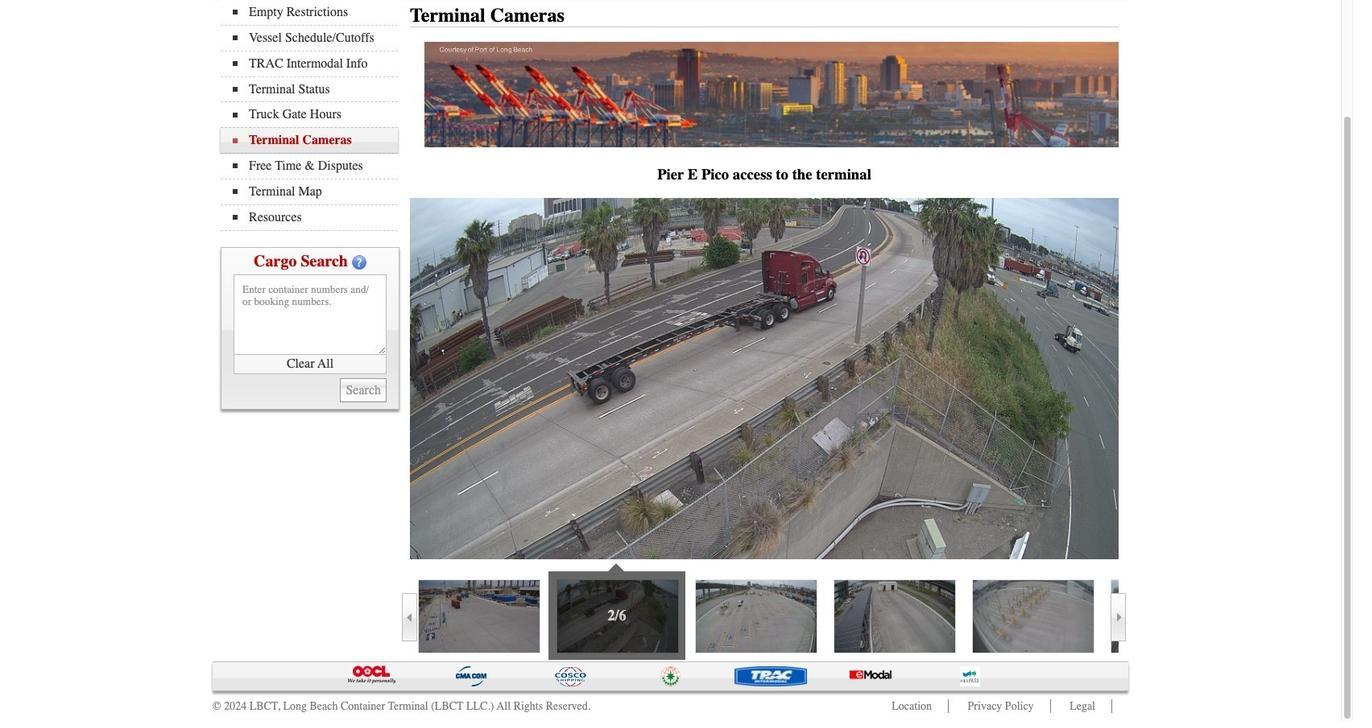 Task type: locate. For each thing, give the bounding box(es) containing it.
None submit
[[340, 378, 387, 402]]

menu bar
[[221, 0, 406, 231]]



Task type: describe. For each thing, give the bounding box(es) containing it.
Enter container numbers and/ or booking numbers.  text field
[[234, 274, 387, 355]]



Task type: vqa. For each thing, say whether or not it's contained in the screenshot.
menu bar at top left
yes



